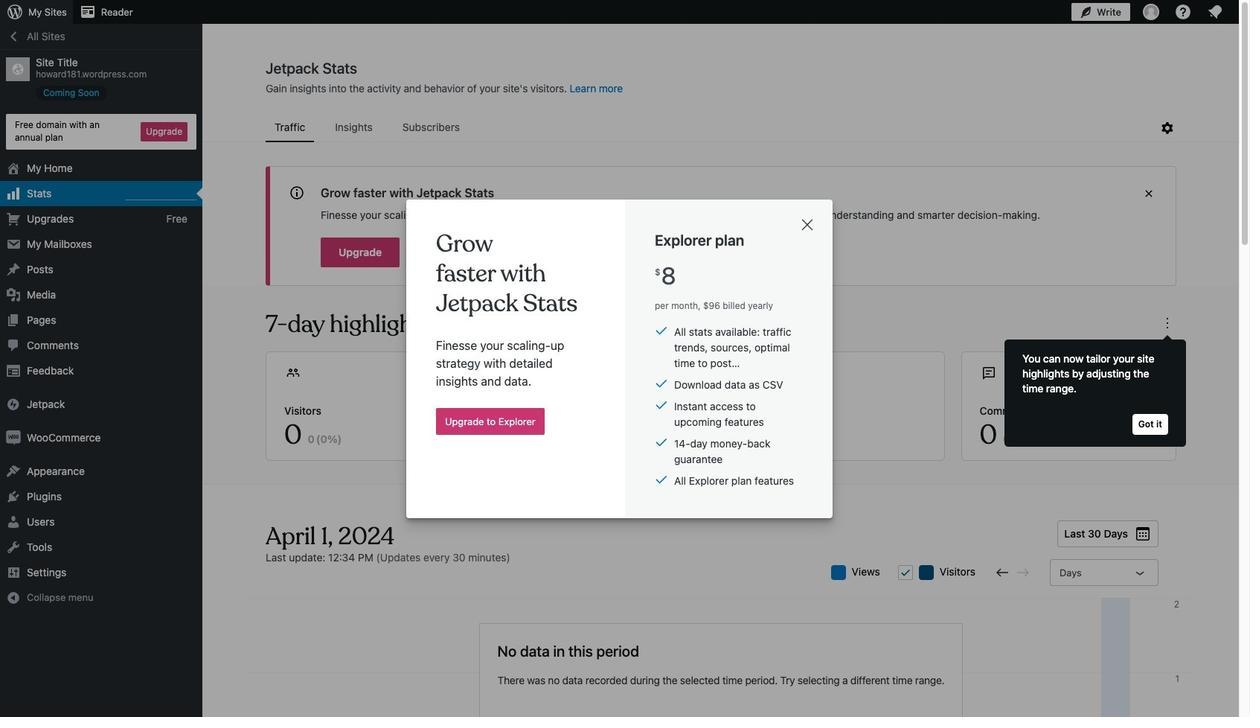 Task type: describe. For each thing, give the bounding box(es) containing it.
menu inside jetpack stats main content
[[266, 114, 1159, 142]]

none checkbox inside jetpack stats main content
[[898, 565, 913, 580]]

close image
[[799, 216, 817, 233]]

jetpack stats main content
[[203, 59, 1240, 717]]

img image
[[6, 430, 21, 445]]

help image
[[1175, 3, 1193, 21]]

manage your notifications image
[[1207, 3, 1225, 21]]



Task type: locate. For each thing, give the bounding box(es) containing it.
highest hourly views 0 image
[[126, 190, 197, 200]]

update your profile, personal settings, and more image
[[1143, 3, 1161, 21]]

tooltip
[[998, 332, 1187, 447]]

close image
[[1141, 185, 1159, 203]]

menu
[[266, 114, 1159, 142]]

None checkbox
[[898, 565, 913, 580]]



Task type: vqa. For each thing, say whether or not it's contained in the screenshot.
free
no



